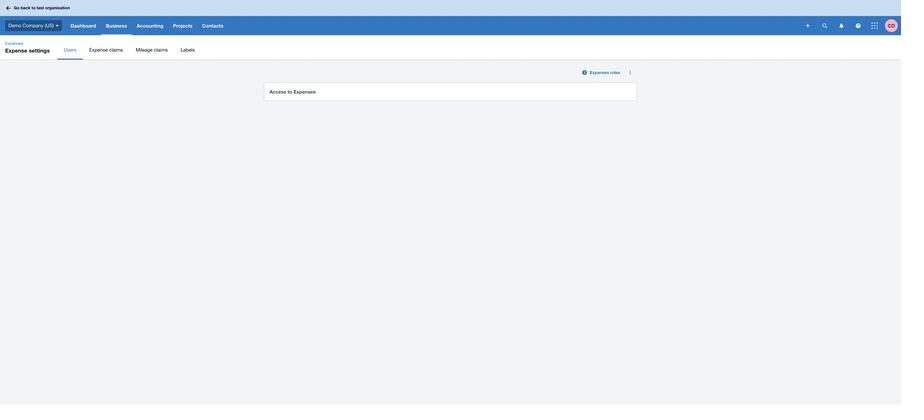 Task type: locate. For each thing, give the bounding box(es) containing it.
expenses down demo
[[5, 41, 23, 46]]

accounting
[[137, 23, 163, 29]]

expenses
[[5, 41, 23, 46], [590, 70, 609, 75], [294, 89, 316, 95]]

expenses expense settings
[[5, 41, 50, 54]]

expense claims
[[89, 47, 123, 53]]

organisation
[[45, 5, 70, 10]]

claims
[[109, 47, 123, 53], [154, 47, 168, 53]]

2 expense from the left
[[89, 47, 108, 53]]

expenses for expense
[[5, 41, 23, 46]]

0 horizontal spatial to
[[32, 5, 36, 10]]

expense down expenses link
[[5, 47, 27, 54]]

banner containing co
[[0, 0, 901, 35]]

expenses link
[[3, 40, 26, 47]]

labels
[[181, 47, 195, 53]]

claims right mileage
[[154, 47, 168, 53]]

last
[[37, 5, 44, 10]]

to
[[32, 5, 36, 10], [288, 89, 292, 95]]

0 vertical spatial to
[[32, 5, 36, 10]]

to inside 'link'
[[32, 5, 36, 10]]

expense right users
[[89, 47, 108, 53]]

co button
[[885, 16, 901, 35]]

claims inside button
[[154, 47, 168, 53]]

1 horizontal spatial expenses
[[294, 89, 316, 95]]

expenses right access
[[294, 89, 316, 95]]

1 horizontal spatial to
[[288, 89, 292, 95]]

claims down business dropdown button
[[109, 47, 123, 53]]

dashboard
[[71, 23, 96, 29]]

back
[[21, 5, 30, 10]]

claims inside button
[[109, 47, 123, 53]]

expenses inside the expenses expense settings
[[5, 41, 23, 46]]

svg image inside the go back to last organisation 'link'
[[6, 6, 11, 10]]

1 expense from the left
[[5, 47, 27, 54]]

0 vertical spatial expenses
[[5, 41, 23, 46]]

1 horizontal spatial expense
[[89, 47, 108, 53]]

to right access
[[288, 89, 292, 95]]

0 horizontal spatial claims
[[109, 47, 123, 53]]

dashboard link
[[66, 16, 101, 35]]

settings
[[29, 47, 50, 54]]

0 horizontal spatial expense
[[5, 47, 27, 54]]

group
[[57, 40, 901, 60]]

1 vertical spatial expenses
[[590, 70, 609, 75]]

svg image
[[6, 6, 11, 10], [872, 22, 878, 29], [822, 23, 827, 28], [839, 23, 844, 28]]

go back to last organisation
[[14, 5, 70, 10]]

0 horizontal spatial svg image
[[55, 25, 59, 27]]

contacts
[[202, 23, 223, 29]]

to left last on the left top
[[32, 5, 36, 10]]

banner
[[0, 0, 901, 35]]

0 horizontal spatial expenses
[[5, 41, 23, 46]]

expenses left 'roles'
[[590, 70, 609, 75]]

projects button
[[168, 16, 197, 35]]

expense
[[5, 47, 27, 54], [89, 47, 108, 53]]

1 claims from the left
[[109, 47, 123, 53]]

1 horizontal spatial claims
[[154, 47, 168, 53]]

svg image
[[856, 23, 861, 28], [806, 24, 810, 28], [55, 25, 59, 27]]

projects
[[173, 23, 193, 29]]

2 horizontal spatial svg image
[[856, 23, 861, 28]]

2 horizontal spatial expenses
[[590, 70, 609, 75]]

2 claims from the left
[[154, 47, 168, 53]]

demo company (us)
[[8, 23, 54, 28]]

expenses inside button
[[590, 70, 609, 75]]



Task type: vqa. For each thing, say whether or not it's contained in the screenshot.
To
yes



Task type: describe. For each thing, give the bounding box(es) containing it.
business button
[[101, 16, 132, 35]]

roles
[[610, 70, 620, 75]]

demo
[[8, 23, 21, 28]]

expense inside button
[[89, 47, 108, 53]]

claims for mileage claims
[[154, 47, 168, 53]]

co
[[888, 23, 895, 28]]

group containing users
[[57, 40, 901, 60]]

1 horizontal spatial svg image
[[806, 24, 810, 28]]

more invitation options image
[[624, 66, 637, 79]]

expenses roles button
[[578, 67, 624, 78]]

mileage
[[136, 47, 153, 53]]

users button
[[57, 40, 83, 60]]

claims for expense claims
[[109, 47, 123, 53]]

2 vertical spatial expenses
[[294, 89, 316, 95]]

1 vertical spatial to
[[288, 89, 292, 95]]

expenses for roles
[[590, 70, 609, 75]]

accounting button
[[132, 16, 168, 35]]

company
[[23, 23, 43, 28]]

expense claims button
[[83, 40, 129, 60]]

mileage claims button
[[129, 40, 174, 60]]

users
[[64, 47, 76, 53]]

access to expenses
[[269, 89, 316, 95]]

expenses roles
[[590, 70, 620, 75]]

demo company (us) button
[[0, 16, 66, 35]]

business
[[106, 23, 127, 29]]

go
[[14, 5, 20, 10]]

access
[[269, 89, 286, 95]]

contacts button
[[197, 16, 228, 35]]

go back to last organisation link
[[4, 2, 74, 14]]

(us)
[[45, 23, 54, 28]]

expense inside the expenses expense settings
[[5, 47, 27, 54]]

svg image inside demo company (us) popup button
[[55, 25, 59, 27]]

labels button
[[174, 40, 201, 60]]

mileage claims
[[136, 47, 168, 53]]



